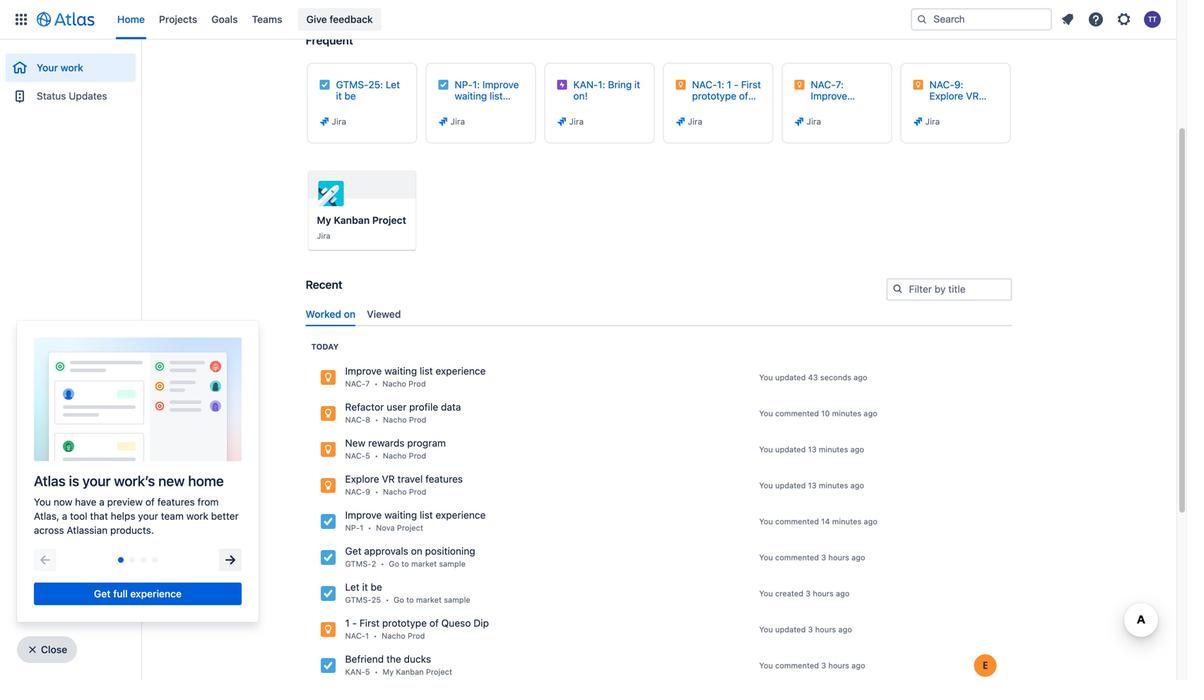 Task type: locate. For each thing, give the bounding box(es) containing it.
1: inside nac-1: 1 - first prototype of queso dip
[[717, 79, 725, 90]]

let
[[386, 79, 400, 90], [345, 582, 360, 593]]

features down program
[[426, 473, 463, 485]]

ago down you commented 10 minutes ago
[[851, 445, 865, 454]]

1 horizontal spatial vr
[[966, 90, 979, 102]]

• down 'rewards'
[[375, 452, 378, 461]]

to up 1 - first prototype of queso dip nac-1 • nacho prod
[[407, 596, 414, 605]]

prod inside refactor user profile data nac-8 • nacho prod
[[409, 416, 427, 425]]

on down improve waiting list experience np-1 • nova project
[[411, 546, 423, 557]]

2 horizontal spatial of
[[739, 90, 748, 102]]

1 horizontal spatial your
[[138, 511, 158, 522]]

1 horizontal spatial -
[[734, 79, 739, 90]]

account image
[[1144, 11, 1161, 28]]

kan- left bring on the top right of page
[[574, 79, 598, 90]]

2 vertical spatial list
[[420, 510, 433, 521]]

a left tool
[[62, 511, 67, 522]]

get left approvals
[[345, 546, 362, 557]]

you updated 13 minutes ago for explore vr travel features
[[760, 481, 865, 490]]

let right 25:
[[386, 79, 400, 90]]

6 jira image from the top
[[320, 622, 337, 639]]

1 horizontal spatial my
[[383, 668, 394, 677]]

1 vertical spatial a
[[62, 511, 67, 522]]

0 vertical spatial sample
[[439, 560, 466, 569]]

commented for improve waiting list experience
[[775, 517, 819, 527]]

2 13 from the top
[[808, 481, 817, 490]]

frequent
[[306, 34, 353, 47]]

my
[[317, 215, 331, 226], [383, 668, 394, 677]]

home
[[188, 473, 224, 489]]

status updates
[[37, 90, 107, 102]]

get for get full experience
[[94, 588, 111, 600]]

go right 25
[[394, 596, 404, 605]]

1 you commented 3 hours ago from the top
[[760, 553, 866, 563]]

0 vertical spatial you updated 13 minutes ago
[[760, 445, 865, 454]]

list inside improve waiting list experience np-1 • nova project
[[420, 510, 433, 521]]

jira image for refactor
[[320, 405, 337, 422]]

it inside kan-1: bring it on!
[[635, 79, 640, 90]]

1 vertical spatial improve
[[345, 365, 382, 377]]

you down you updated 3 hours ago
[[760, 662, 773, 671]]

ago up you updated 3 hours ago
[[836, 589, 850, 599]]

1 horizontal spatial dip
[[724, 101, 740, 113]]

1 horizontal spatial work
[[186, 511, 208, 522]]

3
[[822, 553, 826, 563], [806, 589, 811, 599], [808, 625, 813, 635], [822, 662, 826, 671]]

jira image for gtms-25: let it be
[[319, 116, 330, 127]]

dip inside nac-1: 1 - first prototype of queso dip
[[724, 101, 740, 113]]

0 horizontal spatial travel
[[398, 473, 423, 485]]

updated down you commented 10 minutes ago
[[775, 445, 806, 454]]

you for improve waiting list experience np-1 • nova project
[[760, 517, 773, 527]]

gtms-25: let it be link
[[336, 79, 405, 102]]

• inside get approvals on positioning gtms-2 • go to market sample
[[381, 560, 384, 569]]

commented left 14
[[775, 517, 819, 527]]

2 commented from the top
[[775, 517, 819, 527]]

atlas is your work's new home you now have a preview of features from atlas, a tool that helps your team work better across atlassian products.
[[34, 473, 239, 537]]

explore
[[930, 90, 964, 102], [345, 473, 379, 485]]

25
[[372, 596, 381, 605]]

np- down top element
[[455, 79, 473, 90]]

1 horizontal spatial first
[[741, 79, 761, 90]]

vr inside nac-9: explore vr travel features
[[966, 90, 979, 102]]

on inside get approvals on positioning gtms-2 • go to market sample
[[411, 546, 423, 557]]

1
[[727, 79, 732, 90], [360, 524, 363, 533], [345, 618, 350, 629], [365, 632, 369, 641]]

help icon image
[[1088, 11, 1105, 28]]

1 vertical spatial to
[[407, 596, 414, 605]]

jira image for np-1: improve waiting list experience
[[438, 116, 449, 127]]

2 vertical spatial of
[[430, 618, 439, 629]]

1 horizontal spatial features
[[426, 473, 463, 485]]

of inside 1 - first prototype of queso dip nac-1 • nacho prod
[[430, 618, 439, 629]]

features down 9: on the top right
[[958, 101, 995, 113]]

0 vertical spatial of
[[739, 90, 748, 102]]

market down positioning
[[411, 560, 437, 569]]

group containing your work
[[6, 40, 136, 115]]

you up you created 3 hours ago
[[760, 553, 773, 563]]

get inside get approvals on positioning gtms-2 • go to market sample
[[345, 546, 362, 557]]

preview
[[107, 497, 143, 508]]

• inside new rewards program nac-5 • nacho prod
[[375, 452, 378, 461]]

improve waiting list experience nac-7 • nacho prod
[[345, 365, 486, 389]]

4 jira image from the top
[[320, 549, 337, 566]]

ago for get approvals on positioning gtms-2 • go to market sample
[[852, 553, 866, 563]]

project inside my kanban project jira
[[372, 215, 406, 226]]

kanban down ducks
[[396, 668, 424, 677]]

0 vertical spatial explore
[[930, 90, 964, 102]]

1 horizontal spatial kan-
[[574, 79, 598, 90]]

0 horizontal spatial 1:
[[473, 79, 480, 90]]

commented for get approvals on positioning
[[775, 553, 819, 563]]

ago for improve waiting list experience np-1 • nova project
[[864, 517, 878, 527]]

0 vertical spatial 5
[[365, 452, 370, 461]]

jira for nac-9: explore vr travel features
[[926, 117, 940, 127]]

0 vertical spatial on
[[344, 309, 356, 320]]

you updated 13 minutes ago for new rewards program
[[760, 445, 865, 454]]

ago up you commented 14 minutes ago
[[851, 481, 865, 490]]

your work link
[[6, 54, 136, 82]]

1 vertical spatial project
[[397, 524, 423, 533]]

1 vertical spatial travel
[[398, 473, 423, 485]]

2 1: from the left
[[598, 79, 606, 90]]

you left 43
[[760, 373, 773, 382]]

0 horizontal spatial on
[[344, 309, 356, 320]]

-
[[734, 79, 739, 90], [352, 618, 357, 629]]

kanban up recent
[[334, 215, 370, 226]]

1 horizontal spatial 1:
[[598, 79, 606, 90]]

5 inside new rewards program nac-5 • nacho prod
[[365, 452, 370, 461]]

- inside 1 - first prototype of queso dip nac-1 • nacho prod
[[352, 618, 357, 629]]

• inside let it be gtms-25 • go to market sample
[[386, 596, 389, 605]]

1 vertical spatial on
[[411, 546, 423, 557]]

jira image left refactor
[[320, 405, 337, 422]]

2 vertical spatial improve
[[345, 510, 382, 521]]

3 for 1 - first prototype of queso dip
[[808, 625, 813, 635]]

• inside refactor user profile data nac-8 • nacho prod
[[375, 416, 379, 425]]

2 jira image from the top
[[320, 513, 337, 530]]

you for befriend the ducks kan-5 • my kanban project
[[760, 662, 773, 671]]

3 1: from the left
[[717, 79, 725, 90]]

2 horizontal spatial it
[[635, 79, 640, 90]]

jira image
[[319, 116, 330, 127], [438, 116, 449, 127], [438, 116, 449, 127], [557, 116, 568, 127], [675, 116, 687, 127], [913, 116, 924, 127]]

5
[[365, 452, 370, 461], [365, 668, 370, 677]]

atlassian
[[67, 525, 108, 537]]

0 horizontal spatial my
[[317, 215, 331, 226]]

you updated 3 hours ago
[[760, 625, 852, 635]]

top element
[[8, 0, 911, 39]]

market up 1 - first prototype of queso dip nac-1 • nacho prod
[[416, 596, 442, 605]]

vr right 9: on the top right
[[966, 90, 979, 102]]

•
[[374, 379, 378, 389], [375, 416, 379, 425], [375, 452, 378, 461], [375, 488, 379, 497], [368, 524, 372, 533], [381, 560, 384, 569], [386, 596, 389, 605], [374, 632, 377, 641], [375, 668, 378, 677]]

queso inside 1 - first prototype of queso dip nac-1 • nacho prod
[[442, 618, 471, 629]]

5 down new
[[365, 452, 370, 461]]

• right 25
[[386, 596, 389, 605]]

• up befriend
[[374, 632, 377, 641]]

you down you commented 10 minutes ago
[[760, 445, 773, 454]]

market inside let it be gtms-25 • go to market sample
[[416, 596, 442, 605]]

you updated 13 minutes ago down you commented 10 minutes ago
[[760, 445, 865, 454]]

gtms- inside get approvals on positioning gtms-2 • go to market sample
[[345, 560, 372, 569]]

5 for befriend
[[365, 668, 370, 677]]

you
[[760, 373, 773, 382], [760, 409, 773, 418], [760, 445, 773, 454], [760, 481, 773, 490], [34, 497, 51, 508], [760, 517, 773, 527], [760, 553, 773, 563], [760, 589, 773, 599], [760, 625, 773, 635], [760, 662, 773, 671]]

my up recent
[[317, 215, 331, 226]]

1 horizontal spatial on
[[411, 546, 423, 557]]

np-
[[455, 79, 473, 90], [345, 524, 360, 533]]

first inside 1 - first prototype of queso dip nac-1 • nacho prod
[[360, 618, 380, 629]]

explore inside nac-9: explore vr travel features
[[930, 90, 964, 102]]

0 horizontal spatial -
[[352, 618, 357, 629]]

improve for improve waiting list experience nac-7 • nacho prod
[[345, 365, 382, 377]]

prod inside improve waiting list experience nac-7 • nacho prod
[[409, 379, 426, 389]]

project inside the befriend the ducks kan-5 • my kanban project
[[426, 668, 452, 677]]

prod up improve waiting list experience np-1 • nova project
[[409, 488, 426, 497]]

1 vertical spatial sample
[[444, 596, 471, 605]]

1 vertical spatial kan-
[[345, 668, 365, 677]]

5 down befriend
[[365, 668, 370, 677]]

is
[[69, 473, 79, 489]]

prod down profile
[[409, 416, 427, 425]]

0 horizontal spatial get
[[94, 588, 111, 600]]

created
[[775, 589, 804, 599]]

prod down program
[[409, 452, 426, 461]]

it inside gtms-25: let it be
[[336, 90, 342, 102]]

0 vertical spatial dip
[[724, 101, 740, 113]]

it for kan-1: bring it on!
[[635, 79, 640, 90]]

work
[[61, 62, 83, 74], [186, 511, 208, 522]]

0 vertical spatial be
[[345, 90, 356, 102]]

2 updated from the top
[[775, 445, 806, 454]]

1 vertical spatial market
[[416, 596, 442, 605]]

1 vertical spatial go
[[394, 596, 404, 605]]

you commented 3 hours ago down you updated 3 hours ago
[[760, 662, 866, 671]]

kan- down befriend
[[345, 668, 365, 677]]

atlas
[[34, 473, 66, 489]]

1 vertical spatial you commented 3 hours ago
[[760, 662, 866, 671]]

waiting inside improve waiting list experience np-1 • nova project
[[385, 510, 417, 521]]

improve inside improve waiting list experience nac-7 • nacho prod
[[345, 365, 382, 377]]

it
[[635, 79, 640, 90], [336, 90, 342, 102], [362, 582, 368, 593]]

list
[[490, 90, 503, 102], [420, 365, 433, 377], [420, 510, 433, 521]]

positioning
[[425, 546, 475, 557]]

1 vertical spatial vr
[[382, 473, 395, 485]]

you up you commented 14 minutes ago
[[760, 481, 773, 490]]

on inside tab list
[[344, 309, 356, 320]]

3 down you updated 3 hours ago
[[822, 662, 826, 671]]

1: inside np-1: improve waiting list experience
[[473, 79, 480, 90]]

go
[[389, 560, 399, 569], [394, 596, 404, 605]]

improve inside improve waiting list experience np-1 • nova project
[[345, 510, 382, 521]]

0 vertical spatial vr
[[966, 90, 979, 102]]

nac- inside improve waiting list experience nac-7 • nacho prod
[[345, 379, 365, 389]]

0 horizontal spatial np-
[[345, 524, 360, 533]]

work down the from
[[186, 511, 208, 522]]

hours down 14
[[829, 553, 850, 563]]

2 you commented 3 hours ago from the top
[[760, 662, 866, 671]]

vr inside explore vr travel features nac-9 • nacho prod
[[382, 473, 395, 485]]

banner
[[0, 0, 1177, 40]]

jira image
[[320, 369, 337, 386], [320, 441, 337, 458], [320, 477, 337, 494], [320, 549, 337, 566], [320, 586, 337, 602], [320, 622, 337, 639], [320, 658, 337, 675]]

1 vertical spatial prototype
[[382, 618, 427, 629]]

nacho down user
[[383, 416, 407, 425]]

you left created
[[760, 589, 773, 599]]

you created 3 hours ago
[[760, 589, 850, 599]]

ago for 1 - first prototype of queso dip nac-1 • nacho prod
[[839, 625, 852, 635]]

ago down you updated 3 hours ago
[[852, 662, 866, 671]]

nacho up the
[[382, 632, 406, 641]]

full
[[113, 588, 128, 600]]

2 horizontal spatial features
[[958, 101, 995, 113]]

0 horizontal spatial a
[[62, 511, 67, 522]]

• right 8
[[375, 416, 379, 425]]

close icon image
[[27, 645, 38, 656]]

your up products.
[[138, 511, 158, 522]]

1: for kan-
[[598, 79, 606, 90]]

be up 25
[[371, 582, 382, 593]]

0 horizontal spatial your
[[83, 473, 111, 489]]

minutes for explore vr travel features
[[819, 481, 849, 490]]

0 horizontal spatial vr
[[382, 473, 395, 485]]

minutes down 10
[[819, 445, 849, 454]]

0 horizontal spatial work
[[61, 62, 83, 74]]

• inside improve waiting list experience nac-7 • nacho prod
[[374, 379, 378, 389]]

2 you updated 13 minutes ago from the top
[[760, 481, 865, 490]]

prod for profile
[[409, 416, 427, 425]]

you down you created 3 hours ago
[[760, 625, 773, 635]]

experience inside improve waiting list experience nac-7 • nacho prod
[[436, 365, 486, 377]]

• left the nova
[[368, 524, 372, 533]]

waiting
[[455, 90, 487, 102], [385, 365, 417, 377], [385, 510, 417, 521]]

ago right 14
[[864, 517, 878, 527]]

nacho for waiting
[[383, 379, 406, 389]]

give feedback button
[[298, 8, 382, 31]]

on
[[344, 309, 356, 320], [411, 546, 423, 557]]

0 vertical spatial to
[[402, 560, 409, 569]]

hours
[[829, 553, 850, 563], [813, 589, 834, 599], [816, 625, 836, 635], [829, 662, 850, 671]]

hours right created
[[813, 589, 834, 599]]

Search field
[[911, 8, 1053, 31]]

hours for let it be
[[813, 589, 834, 599]]

from
[[198, 497, 219, 508]]

minutes up 14
[[819, 481, 849, 490]]

you updated 13 minutes ago up you commented 14 minutes ago
[[760, 481, 865, 490]]

updated up you commented 14 minutes ago
[[775, 481, 806, 490]]

1 inside nac-1: 1 - first prototype of queso dip
[[727, 79, 732, 90]]

it left 25:
[[336, 90, 342, 102]]

settings image
[[1116, 11, 1133, 28]]

• inside improve waiting list experience np-1 • nova project
[[368, 524, 372, 533]]

dip
[[724, 101, 740, 113], [474, 618, 489, 629]]

0 horizontal spatial let
[[345, 582, 360, 593]]

be left 25:
[[345, 90, 356, 102]]

1 updated from the top
[[775, 373, 806, 382]]

0 vertical spatial list
[[490, 90, 503, 102]]

befriend
[[345, 654, 384, 665]]

kan-1: bring it on! link
[[574, 79, 643, 102]]

hours down you updated 3 hours ago
[[829, 662, 850, 671]]

queso inside nac-1: 1 - first prototype of queso dip
[[692, 101, 722, 113]]

you commented 3 hours ago for get approvals on positioning
[[760, 553, 866, 563]]

1 13 from the top
[[808, 445, 817, 454]]

prod inside explore vr travel features nac-9 • nacho prod
[[409, 488, 426, 497]]

0 horizontal spatial dip
[[474, 618, 489, 629]]

1 vertical spatial jira image
[[320, 513, 337, 530]]

3 down 14
[[822, 553, 826, 563]]

0 vertical spatial you commented 3 hours ago
[[760, 553, 866, 563]]

work's
[[114, 473, 155, 489]]

tab list
[[300, 303, 1018, 326]]

1:
[[473, 79, 480, 90], [598, 79, 606, 90], [717, 79, 725, 90]]

commented up you created 3 hours ago
[[775, 553, 819, 563]]

• right the 2
[[381, 560, 384, 569]]

1 vertical spatial your
[[138, 511, 158, 522]]

features up the team
[[157, 497, 195, 508]]

1 vertical spatial list
[[420, 365, 433, 377]]

better
[[211, 511, 239, 522]]

commented for befriend the ducks
[[775, 662, 819, 671]]

0 vertical spatial features
[[958, 101, 995, 113]]

0 horizontal spatial explore
[[345, 473, 379, 485]]

nac- inside nac-9: explore vr travel features
[[930, 79, 955, 90]]

0 horizontal spatial prototype
[[382, 618, 427, 629]]

0 vertical spatial work
[[61, 62, 83, 74]]

0 horizontal spatial be
[[345, 90, 356, 102]]

prod inside new rewards program nac-5 • nacho prod
[[409, 452, 426, 461]]

np- left the nova
[[345, 524, 360, 533]]

nacho inside refactor user profile data nac-8 • nacho prod
[[383, 416, 407, 425]]

updated for 1 - first prototype of queso dip
[[775, 625, 806, 635]]

commented down you updated 3 hours ago
[[775, 662, 819, 671]]

1 vertical spatial features
[[426, 473, 463, 485]]

2
[[372, 560, 376, 569]]

3 right created
[[806, 589, 811, 599]]

1 vertical spatial dip
[[474, 618, 489, 629]]

worked
[[306, 309, 341, 320]]

prototype
[[692, 90, 737, 102], [382, 618, 427, 629]]

ago right 10
[[864, 409, 878, 418]]

jira image
[[319, 116, 330, 127], [557, 116, 568, 127], [675, 116, 687, 127], [794, 116, 805, 127], [794, 116, 805, 127], [913, 116, 924, 127]]

0 vertical spatial my
[[317, 215, 331, 226]]

your right is
[[83, 473, 111, 489]]

you down you updated 43 seconds ago
[[760, 409, 773, 418]]

ago for befriend the ducks kan-5 • my kanban project
[[852, 662, 866, 671]]

1 jira image from the top
[[320, 369, 337, 386]]

1 horizontal spatial be
[[371, 582, 382, 593]]

0 vertical spatial kan-
[[574, 79, 598, 90]]

1 horizontal spatial kanban
[[396, 668, 424, 677]]

vr down new rewards program nac-5 • nacho prod
[[382, 473, 395, 485]]

jira inside my kanban project jira
[[317, 231, 331, 241]]

13 down you commented 10 minutes ago
[[808, 445, 817, 454]]

2 horizontal spatial 1:
[[717, 79, 725, 90]]

13 for new rewards program
[[808, 445, 817, 454]]

0 vertical spatial improve
[[483, 79, 519, 90]]

intro popup image image
[[34, 338, 242, 462]]

0 horizontal spatial of
[[145, 497, 155, 508]]

0 vertical spatial 13
[[808, 445, 817, 454]]

of
[[739, 90, 748, 102], [145, 497, 155, 508], [430, 618, 439, 629]]

let down get approvals on positioning gtms-2 • go to market sample
[[345, 582, 360, 593]]

ago down you created 3 hours ago
[[839, 625, 852, 635]]

2 vertical spatial features
[[157, 497, 195, 508]]

0 vertical spatial kanban
[[334, 215, 370, 226]]

• down befriend
[[375, 668, 378, 677]]

that
[[90, 511, 108, 522]]

it right bring on the top right of page
[[635, 79, 640, 90]]

a up that at left bottom
[[99, 497, 105, 508]]

minutes right 10
[[832, 409, 862, 418]]

1 vertical spatial waiting
[[385, 365, 417, 377]]

• right 7
[[374, 379, 378, 389]]

1: inside kan-1: bring it on!
[[598, 79, 606, 90]]

nacho up user
[[383, 379, 406, 389]]

get left full
[[94, 588, 111, 600]]

1 vertical spatial 5
[[365, 668, 370, 677]]

updated left 43
[[775, 373, 806, 382]]

1 vertical spatial explore
[[345, 473, 379, 485]]

close
[[41, 644, 67, 656]]

minutes
[[832, 409, 862, 418], [819, 445, 849, 454], [819, 481, 849, 490], [832, 517, 862, 527]]

1 vertical spatial get
[[94, 588, 111, 600]]

the
[[387, 654, 401, 665]]

travel
[[930, 101, 955, 113], [398, 473, 423, 485]]

minutes for refactor user profile data
[[832, 409, 862, 418]]

nac- inside 1 - first prototype of queso dip nac-1 • nacho prod
[[345, 632, 365, 641]]

sample
[[439, 560, 466, 569], [444, 596, 471, 605]]

3 updated from the top
[[775, 481, 806, 490]]

travel down new rewards program nac-5 • nacho prod
[[398, 473, 423, 485]]

jira image
[[320, 405, 337, 422], [320, 513, 337, 530]]

my down the
[[383, 668, 394, 677]]

nacho inside new rewards program nac-5 • nacho prod
[[383, 452, 407, 461]]

43
[[808, 373, 818, 382]]

ago right seconds
[[854, 373, 868, 382]]

nacho inside improve waiting list experience nac-7 • nacho prod
[[383, 379, 406, 389]]

3 commented from the top
[[775, 553, 819, 563]]

1 vertical spatial -
[[352, 618, 357, 629]]

group
[[6, 40, 136, 115]]

jira image for nac-9: explore vr travel features
[[913, 116, 924, 127]]

kanban
[[334, 215, 370, 226], [396, 668, 424, 677]]

1 vertical spatial first
[[360, 618, 380, 629]]

1 vertical spatial 13
[[808, 481, 817, 490]]

commented left 10
[[775, 409, 819, 418]]

you for new rewards program nac-5 • nacho prod
[[760, 445, 773, 454]]

get
[[345, 546, 362, 557], [94, 588, 111, 600]]

you for let it be gtms-25 • go to market sample
[[760, 589, 773, 599]]

0 horizontal spatial first
[[360, 618, 380, 629]]

0 vertical spatial waiting
[[455, 90, 487, 102]]

2 jira image from the top
[[320, 441, 337, 458]]

gtms- down the 2
[[345, 596, 372, 605]]

5 inside the befriend the ducks kan-5 • my kanban project
[[365, 668, 370, 677]]

jira for kan-1: bring it on!
[[569, 117, 584, 127]]

you left 14
[[760, 517, 773, 527]]

be
[[345, 90, 356, 102], [371, 582, 382, 593]]

1 vertical spatial work
[[186, 511, 208, 522]]

nacho for vr
[[383, 488, 407, 497]]

• right 9
[[375, 488, 379, 497]]

3 jira image from the top
[[320, 477, 337, 494]]

1 horizontal spatial let
[[386, 79, 400, 90]]

prod up profile
[[409, 379, 426, 389]]

3 down you created 3 hours ago
[[808, 625, 813, 635]]

improve waiting list experience np-1 • nova project
[[345, 510, 486, 533]]

0 horizontal spatial queso
[[442, 618, 471, 629]]

1 commented from the top
[[775, 409, 819, 418]]

my kanban project jira
[[317, 215, 406, 241]]

2 vertical spatial waiting
[[385, 510, 417, 521]]

gtms- down frequent
[[336, 79, 369, 90]]

waiting inside improve waiting list experience nac-7 • nacho prod
[[385, 365, 417, 377]]

1 you updated 13 minutes ago from the top
[[760, 445, 865, 454]]

updated down created
[[775, 625, 806, 635]]

0 vertical spatial -
[[734, 79, 739, 90]]

0 vertical spatial market
[[411, 560, 437, 569]]

let inside gtms-25: let it be
[[386, 79, 400, 90]]

list for improve waiting list experience nac-7 • nacho prod
[[420, 365, 433, 377]]

vr
[[966, 90, 979, 102], [382, 473, 395, 485]]

1 horizontal spatial queso
[[692, 101, 722, 113]]

your work
[[37, 62, 83, 74]]

1 vertical spatial you updated 13 minutes ago
[[760, 481, 865, 490]]

1 vertical spatial np-
[[345, 524, 360, 533]]

to down approvals
[[402, 560, 409, 569]]

project inside improve waiting list experience np-1 • nova project
[[397, 524, 423, 533]]

7 jira image from the top
[[320, 658, 337, 675]]

0 vertical spatial first
[[741, 79, 761, 90]]

1 horizontal spatial get
[[345, 546, 362, 557]]

1 1: from the left
[[473, 79, 480, 90]]

1 vertical spatial let
[[345, 582, 360, 593]]

you commented 14 minutes ago
[[760, 517, 878, 527]]

0 horizontal spatial kanban
[[334, 215, 370, 226]]

you for get approvals on positioning gtms-2 • go to market sample
[[760, 553, 773, 563]]

1 jira image from the top
[[320, 405, 337, 422]]

hours down you created 3 hours ago
[[816, 625, 836, 635]]

0 horizontal spatial it
[[336, 90, 342, 102]]

5 for new
[[365, 452, 370, 461]]

4 updated from the top
[[775, 625, 806, 635]]

np-1: improve waiting list experience link
[[455, 79, 524, 113]]

left arrow icon image
[[37, 552, 54, 569]]

ago
[[854, 373, 868, 382], [864, 409, 878, 418], [851, 445, 865, 454], [851, 481, 865, 490], [864, 517, 878, 527], [852, 553, 866, 563], [836, 589, 850, 599], [839, 625, 852, 635], [852, 662, 866, 671]]

5 jira image from the top
[[320, 586, 337, 602]]

np- inside np-1: improve waiting list experience
[[455, 79, 473, 90]]

nac-1: 1 - first prototype of queso dip
[[692, 79, 761, 113]]

you updated 13 minutes ago
[[760, 445, 865, 454], [760, 481, 865, 490]]

nac- inside refactor user profile data nac-8 • nacho prod
[[345, 416, 365, 425]]

updated for new rewards program
[[775, 445, 806, 454]]

get inside button
[[94, 588, 111, 600]]

1 horizontal spatial explore
[[930, 90, 964, 102]]

minutes right 14
[[832, 517, 862, 527]]

prod up ducks
[[408, 632, 425, 641]]

travel down 9: on the top right
[[930, 101, 955, 113]]

you commented 3 hours ago down you commented 14 minutes ago
[[760, 553, 866, 563]]

• inside 1 - first prototype of queso dip nac-1 • nacho prod
[[374, 632, 377, 641]]

4 commented from the top
[[775, 662, 819, 671]]

ago for improve waiting list experience nac-7 • nacho prod
[[854, 373, 868, 382]]

kan-1: bring it on!
[[574, 79, 640, 102]]

jira image left the nova
[[320, 513, 337, 530]]

nac- inside new rewards program nac-5 • nacho prod
[[345, 452, 365, 461]]

go down approvals
[[389, 560, 399, 569]]



Task type: describe. For each thing, give the bounding box(es) containing it.
profile
[[409, 401, 438, 413]]

first inside nac-1: 1 - first prototype of queso dip
[[741, 79, 761, 90]]

jira image for get
[[320, 549, 337, 566]]

you for refactor user profile data nac-8 • nacho prod
[[760, 409, 773, 418]]

prod for travel
[[409, 488, 426, 497]]

experience inside button
[[130, 588, 182, 600]]

new
[[158, 473, 185, 489]]

jira image for let
[[320, 586, 337, 602]]

list inside np-1: improve waiting list experience
[[490, 90, 503, 102]]

let it be gtms-25 • go to market sample
[[345, 582, 471, 605]]

status
[[37, 90, 66, 102]]

25:
[[369, 79, 383, 90]]

my inside the befriend the ducks kan-5 • my kanban project
[[383, 668, 394, 677]]

you for improve waiting list experience nac-7 • nacho prod
[[760, 373, 773, 382]]

commented for refactor user profile data
[[775, 409, 819, 418]]

ago for let it be gtms-25 • go to market sample
[[836, 589, 850, 599]]

you commented 10 minutes ago
[[760, 409, 878, 418]]

to inside let it be gtms-25 • go to market sample
[[407, 596, 414, 605]]

be inside gtms-25: let it be
[[345, 90, 356, 102]]

work inside group
[[61, 62, 83, 74]]

nova
[[376, 524, 395, 533]]

updates
[[69, 90, 107, 102]]

jira link
[[781, 63, 894, 143]]

minutes for new rewards program
[[819, 445, 849, 454]]

1: for nac-
[[717, 79, 725, 90]]

goals
[[212, 13, 238, 25]]

refactor user profile data nac-8 • nacho prod
[[345, 401, 461, 425]]

- inside nac-1: 1 - first prototype of queso dip
[[734, 79, 739, 90]]

teams link
[[248, 8, 287, 31]]

teams
[[252, 13, 282, 25]]

rewards
[[368, 437, 405, 449]]

prototype inside 1 - first prototype of queso dip nac-1 • nacho prod
[[382, 618, 427, 629]]

Filter by title field
[[888, 280, 1011, 300]]

kan- inside the befriend the ducks kan-5 • my kanban project
[[345, 668, 365, 677]]

atlas,
[[34, 511, 59, 522]]

market inside get approvals on positioning gtms-2 • go to market sample
[[411, 560, 437, 569]]

tool
[[70, 511, 87, 522]]

work inside atlas is your work's new home you now have a preview of features from atlas, a tool that helps your team work better across atlassian products.
[[186, 511, 208, 522]]

9
[[365, 488, 370, 497]]

you for explore vr travel features nac-9 • nacho prod
[[760, 481, 773, 490]]

features inside explore vr travel features nac-9 • nacho prod
[[426, 473, 463, 485]]

team
[[161, 511, 184, 522]]

go inside let it be gtms-25 • go to market sample
[[394, 596, 404, 605]]

right arrow icon image
[[222, 552, 239, 569]]

notifications image
[[1060, 11, 1077, 28]]

1: for np-
[[473, 79, 480, 90]]

• inside explore vr travel features nac-9 • nacho prod
[[375, 488, 379, 497]]

3 for befriend the ducks
[[822, 662, 826, 671]]

across
[[34, 525, 64, 537]]

project for waiting
[[397, 524, 423, 533]]

travel inside explore vr travel features nac-9 • nacho prod
[[398, 473, 423, 485]]

get for get approvals on positioning gtms-2 • go to market sample
[[345, 546, 362, 557]]

jira image for nac-1: 1 - first prototype of queso dip
[[675, 116, 687, 127]]

my inside my kanban project jira
[[317, 215, 331, 226]]

jira image for befriend
[[320, 658, 337, 675]]

get full experience
[[94, 588, 182, 600]]

jira for np-1: improve waiting list experience
[[451, 117, 465, 127]]

give
[[306, 13, 327, 25]]

1 inside improve waiting list experience np-1 • nova project
[[360, 524, 363, 533]]

to inside get approvals on positioning gtms-2 • go to market sample
[[402, 560, 409, 569]]

nacho inside 1 - first prototype of queso dip nac-1 • nacho prod
[[382, 632, 406, 641]]

features inside nac-9: explore vr travel features
[[958, 101, 995, 113]]

jira image for improve
[[320, 369, 337, 386]]

explore inside explore vr travel features nac-9 • nacho prod
[[345, 473, 379, 485]]

updated for improve waiting list experience
[[775, 373, 806, 382]]

tab list containing worked on
[[300, 303, 1018, 326]]

let inside let it be gtms-25 • go to market sample
[[345, 582, 360, 593]]

nac- inside nac-1: 1 - first prototype of queso dip
[[692, 79, 717, 90]]

sample inside let it be gtms-25 • go to market sample
[[444, 596, 471, 605]]

ago for explore vr travel features nac-9 • nacho prod
[[851, 481, 865, 490]]

have
[[75, 497, 97, 508]]

hours for 1 - first prototype of queso dip
[[816, 625, 836, 635]]

befriend the ducks kan-5 • my kanban project
[[345, 654, 452, 677]]

prod for list
[[409, 379, 426, 389]]

user
[[387, 401, 407, 413]]

np-1: improve waiting list experience
[[455, 79, 519, 113]]

you commented 3 hours ago for befriend the ducks
[[760, 662, 866, 671]]

banner containing home
[[0, 0, 1177, 40]]

jira image for improve
[[320, 513, 337, 530]]

projects
[[159, 13, 197, 25]]

gtms-25: let it be
[[336, 79, 400, 102]]

0 vertical spatial your
[[83, 473, 111, 489]]

waiting for improve waiting list experience nac-7 • nacho prod
[[385, 365, 417, 377]]

jira for nac-1: 1 - first prototype of queso dip
[[688, 117, 703, 127]]

13 for explore vr travel features
[[808, 481, 817, 490]]

nac-9: explore vr travel features link
[[930, 79, 999, 113]]

14
[[822, 517, 830, 527]]

ago for new rewards program nac-5 • nacho prod
[[851, 445, 865, 454]]

bring
[[608, 79, 632, 90]]

jira for gtms-25: let it be
[[332, 117, 346, 127]]

on!
[[574, 90, 588, 102]]

kan- inside kan-1: bring it on!
[[574, 79, 598, 90]]

today heading
[[311, 341, 339, 353]]

close button
[[17, 637, 77, 664]]

it for gtms-25: let it be
[[336, 90, 342, 102]]

8
[[365, 416, 370, 425]]

kanban inside the befriend the ducks kan-5 • my kanban project
[[396, 668, 424, 677]]

nac-9: explore vr travel features
[[930, 79, 995, 113]]

jira image for new
[[320, 441, 337, 458]]

give feedback
[[306, 13, 373, 25]]

dip inside 1 - first prototype of queso dip nac-1 • nacho prod
[[474, 618, 489, 629]]

you updated 43 seconds ago
[[760, 373, 868, 382]]

explore vr travel features nac-9 • nacho prod
[[345, 473, 463, 497]]

minutes for improve waiting list experience
[[832, 517, 862, 527]]

0 vertical spatial a
[[99, 497, 105, 508]]

travel inside nac-9: explore vr travel features
[[930, 101, 955, 113]]

products.
[[110, 525, 154, 537]]

your
[[37, 62, 58, 74]]

updated for explore vr travel features
[[775, 481, 806, 490]]

new
[[345, 437, 366, 449]]

get approvals on positioning gtms-2 • go to market sample
[[345, 546, 475, 569]]

1 - first prototype of queso dip nac-1 • nacho prod
[[345, 618, 489, 641]]

feedback
[[330, 13, 373, 25]]

you inside atlas is your work's new home you now have a preview of features from atlas, a tool that helps your team work better across atlassian products.
[[34, 497, 51, 508]]

9:
[[955, 79, 964, 90]]

hours for befriend the ducks
[[829, 662, 850, 671]]

search image
[[917, 14, 928, 25]]

waiting for improve waiting list experience np-1 • nova project
[[385, 510, 417, 521]]

project for the
[[426, 668, 452, 677]]

approvals
[[364, 546, 408, 557]]

you for 1 - first prototype of queso dip nac-1 • nacho prod
[[760, 625, 773, 635]]

refactor
[[345, 401, 384, 413]]

worked on
[[306, 309, 356, 320]]

status updates link
[[6, 82, 136, 110]]

jira image for 1
[[320, 622, 337, 639]]

projects link
[[155, 8, 202, 31]]

ducks
[[404, 654, 431, 665]]

recent
[[306, 278, 343, 292]]

today
[[311, 342, 339, 352]]

kanban inside my kanban project jira
[[334, 215, 370, 226]]

seconds
[[821, 373, 852, 382]]

nacho for user
[[383, 416, 407, 425]]

gtms- inside gtms-25: let it be
[[336, 79, 369, 90]]

experience inside improve waiting list experience np-1 • nova project
[[436, 510, 486, 521]]

viewed
[[367, 309, 401, 320]]

program
[[407, 437, 446, 449]]

nac-1: 1 - first prototype of queso dip link
[[692, 79, 762, 113]]

features inside atlas is your work's new home you now have a preview of features from atlas, a tool that helps your team work better across atlassian products.
[[157, 497, 195, 508]]

go inside get approvals on positioning gtms-2 • go to market sample
[[389, 560, 399, 569]]

switch to... image
[[13, 11, 30, 28]]

nac- inside explore vr travel features nac-9 • nacho prod
[[345, 488, 365, 497]]

hours for get approvals on positioning
[[829, 553, 850, 563]]

of inside nac-1: 1 - first prototype of queso dip
[[739, 90, 748, 102]]

now
[[54, 497, 72, 508]]

search image
[[892, 283, 904, 295]]

helps
[[111, 511, 135, 522]]

it inside let it be gtms-25 • go to market sample
[[362, 582, 368, 593]]

home link
[[113, 8, 149, 31]]

waiting inside np-1: improve waiting list experience
[[455, 90, 487, 102]]

experience inside np-1: improve waiting list experience
[[455, 101, 505, 113]]

of inside atlas is your work's new home you now have a preview of features from atlas, a tool that helps your team work better across atlassian products.
[[145, 497, 155, 508]]

• inside the befriend the ducks kan-5 • my kanban project
[[375, 668, 378, 677]]

10
[[822, 409, 830, 418]]

prototype inside nac-1: 1 - first prototype of queso dip
[[692, 90, 737, 102]]

home
[[117, 13, 145, 25]]

list for improve waiting list experience np-1 • nova project
[[420, 510, 433, 521]]

3 for get approvals on positioning
[[822, 553, 826, 563]]

new rewards program nac-5 • nacho prod
[[345, 437, 446, 461]]

jira image for explore
[[320, 477, 337, 494]]

np- inside improve waiting list experience np-1 • nova project
[[345, 524, 360, 533]]

sample inside get approvals on positioning gtms-2 • go to market sample
[[439, 560, 466, 569]]

prod inside 1 - first prototype of queso dip nac-1 • nacho prod
[[408, 632, 425, 641]]

7
[[365, 379, 370, 389]]

ago for refactor user profile data nac-8 • nacho prod
[[864, 409, 878, 418]]

gtms- inside let it be gtms-25 • go to market sample
[[345, 596, 372, 605]]

be inside let it be gtms-25 • go to market sample
[[371, 582, 382, 593]]

goals link
[[207, 8, 242, 31]]

3 for let it be
[[806, 589, 811, 599]]

data
[[441, 401, 461, 413]]

get full experience button
[[34, 583, 242, 606]]

improve inside np-1: improve waiting list experience
[[483, 79, 519, 90]]

improve for improve waiting list experience np-1 • nova project
[[345, 510, 382, 521]]



Task type: vqa. For each thing, say whether or not it's contained in the screenshot.


